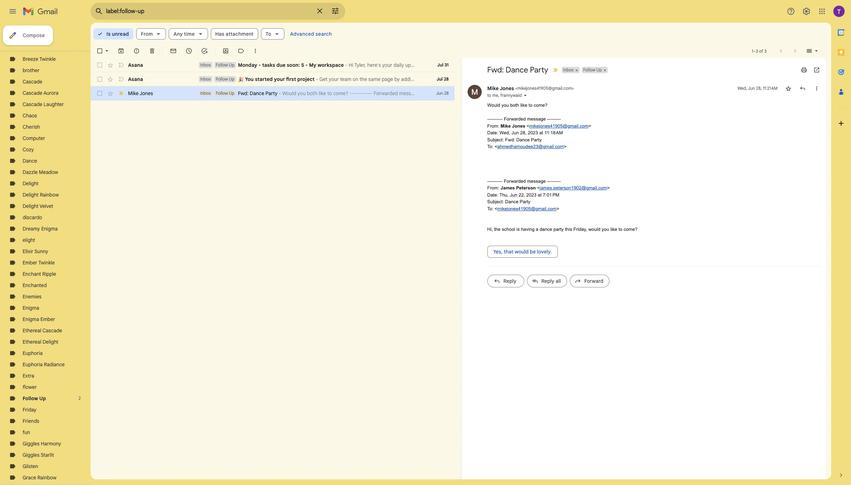 Task type: describe. For each thing, give the bounding box(es) containing it.
follow inside button
[[584, 67, 596, 73]]

dance up 'mike jones' cell
[[506, 65, 529, 75]]

party
[[554, 227, 564, 232]]

2
[[78, 396, 81, 401]]

advanced search options image
[[329, 4, 343, 18]]

ahmedhamoudee23@gmail.com
[[498, 144, 564, 149]]

party inside ---------- forwarded message --------- from: james peterson < james.peterson1902@gmail.com > date: thu, jun 22, 2023 at 7:01 pm subject: dance party to:  < mikejones41905@gmail.com >
[[520, 199, 531, 205]]

has attachment
[[215, 31, 254, 37]]

extra link
[[23, 373, 34, 379]]

jul 31
[[438, 62, 449, 68]]

delight link
[[23, 181, 39, 187]]

none checkbox inside row
[[96, 76, 103, 83]]

to
[[266, 31, 271, 37]]

reply link
[[488, 275, 524, 288]]

1 horizontal spatial you
[[602, 227, 610, 232]]

james.peterson1902@gmail.com
[[540, 185, 608, 191]]

elixir sunny link
[[23, 249, 48, 255]]

gmail image
[[23, 4, 61, 18]]

Not starred checkbox
[[785, 85, 792, 92]]

is
[[517, 227, 520, 232]]

your
[[274, 76, 285, 82]]

2 vertical spatial to
[[619, 227, 623, 232]]

giggles for giggles starlit
[[23, 452, 40, 459]]

has
[[215, 31, 224, 37]]

grace rainbow
[[23, 475, 57, 481]]

follow up down move to inbox 'image' on the left top of the page
[[216, 62, 235, 68]]

forwarded for peterson
[[504, 179, 526, 184]]

delight rainbow link
[[23, 192, 59, 198]]

add to tasks image
[[201, 47, 208, 55]]

jun inside ---------- forwarded message --------- from: james peterson < james.peterson1902@gmail.com > date: thu, jun 22, 2023 at 7:01 pm subject: dance party to:  < mikejones41905@gmail.com >
[[510, 192, 518, 198]]

breeze twinkle link
[[23, 56, 56, 62]]

this
[[565, 227, 573, 232]]

delight velvet
[[23, 203, 53, 210]]

started
[[255, 76, 273, 82]]

fwd: dance party
[[488, 65, 549, 75]]

party up 'mike jones' cell
[[530, 65, 549, 75]]

time
[[184, 31, 195, 37]]

be
[[530, 249, 536, 255]]

that
[[504, 249, 514, 255]]

dreamy
[[23, 226, 40, 232]]

more image
[[252, 47, 259, 55]]

velvet
[[40, 203, 53, 210]]

meadow
[[39, 169, 58, 176]]

wed, jun 28, 11:21 am
[[738, 86, 778, 91]]

cascade for cascade link
[[23, 79, 42, 85]]

toggle split pane mode image
[[806, 47, 813, 55]]

forward
[[585, 278, 604, 284]]

not starred image
[[785, 85, 792, 92]]

giggles harmony link
[[23, 441, 61, 447]]

euphoria for "euphoria" link
[[23, 350, 43, 357]]

enigma ember link
[[23, 316, 55, 323]]

28 for jul 28
[[444, 76, 449, 82]]

enchant ripple link
[[23, 271, 56, 278]]

1 – 3 of 3
[[752, 48, 767, 54]]

compose
[[23, 32, 45, 39]]

0 vertical spatial enigma
[[41, 226, 58, 232]]

fwd: for fwd: dance party
[[488, 65, 504, 75]]

friday link
[[23, 407, 36, 413]]

5
[[301, 62, 304, 68]]

2023 for dance
[[528, 130, 538, 136]]

having
[[521, 227, 535, 232]]

asana for jul 31
[[128, 62, 143, 68]]

mike for mike jones < mikejones41905@gmail.com >
[[488, 85, 499, 92]]

mike inside ---------- forwarded message --------- from: mike jones < mikejones41905@gmail.com > date: wed, jun 28, 2023 at 11:18 am subject: fwd: dance party to:  < ahmedhamoudee23@gmail.com >
[[501, 123, 511, 129]]

dazzle meadow link
[[23, 169, 58, 176]]

thu,
[[500, 192, 509, 198]]

0 vertical spatial like
[[521, 103, 528, 108]]

enigma ember
[[23, 316, 55, 323]]

wed, jun 28, 11:21 am cell
[[738, 85, 778, 92]]

chaos
[[23, 113, 37, 119]]

enigma for enigma link
[[23, 305, 39, 312]]

school
[[502, 227, 516, 232]]

all
[[556, 278, 561, 284]]

row containing mike jones
[[91, 86, 455, 101]]

enchant ripple
[[23, 271, 56, 278]]

workspace
[[318, 62, 344, 68]]

cascade laughter
[[23, 101, 64, 108]]

to me , frannywald
[[488, 93, 522, 98]]

navigation containing compose
[[0, 23, 91, 486]]

1 row from the top
[[91, 58, 455, 72]]

grace rainbow link
[[23, 475, 57, 481]]

fwd: dance party main content
[[91, 23, 832, 480]]

friday,
[[574, 227, 588, 232]]

euphoria radiance link
[[23, 362, 65, 368]]

jul for jul 28
[[437, 76, 443, 82]]

rainbow for grace rainbow
[[37, 475, 57, 481]]

party inside ---------- forwarded message --------- from: mike jones < mikejones41905@gmail.com > date: wed, jun 28, 2023 at 11:18 am subject: fwd: dance party to:  < ahmedhamoudee23@gmail.com >
[[531, 137, 542, 142]]

friends
[[23, 418, 39, 425]]

28, inside "cell"
[[757, 86, 762, 91]]

jun inside "cell"
[[749, 86, 756, 91]]

starlit
[[41, 452, 54, 459]]

euphoria for euphoria radiance
[[23, 362, 43, 368]]

jun inside ---------- forwarded message --------- from: mike jones < mikejones41905@gmail.com > date: wed, jun 28, 2023 at 11:18 am subject: fwd: dance party to:  < ahmedhamoudee23@gmail.com >
[[512, 130, 519, 136]]

jun 28
[[436, 91, 449, 96]]

reply for reply
[[504, 278, 517, 284]]

extra
[[23, 373, 34, 379]]

fwd: dance party -
[[238, 90, 282, 97]]

date: for date: wed, jun 28, 2023 at 11:18 am
[[488, 130, 499, 136]]

cozy link
[[23, 147, 34, 153]]

search
[[316, 31, 332, 37]]

elight
[[23, 237, 35, 244]]

to: inside ---------- forwarded message --------- from: james peterson < james.peterson1902@gmail.com > date: thu, jun 22, 2023 at 7:01 pm subject: dance party to:  < mikejones41905@gmail.com >
[[488, 206, 494, 212]]

delight for delight link
[[23, 181, 39, 187]]

0 vertical spatial you
[[502, 103, 509, 108]]

jones inside ---------- forwarded message --------- from: mike jones < mikejones41905@gmail.com > date: wed, jun 28, 2023 at 11:18 am subject: fwd: dance party to:  < ahmedhamoudee23@gmail.com >
[[512, 123, 526, 129]]

🎉 image
[[238, 77, 244, 83]]

yes, that would be lovely.
[[494, 249, 552, 255]]

0 vertical spatial ember
[[23, 260, 37, 266]]

twinkle for breeze twinkle
[[39, 56, 56, 62]]

fwd: inside ---------- forwarded message --------- from: mike jones < mikejones41905@gmail.com > date: wed, jun 28, 2023 at 11:18 am subject: fwd: dance party to:  < ahmedhamoudee23@gmail.com >
[[506, 137, 516, 142]]

aurora
[[43, 90, 58, 96]]

any
[[174, 31, 183, 37]]

from
[[141, 31, 153, 37]]

labels image
[[238, 47, 245, 55]]

mikejones41905@gmail.com inside ---------- forwarded message --------- from: mike jones < mikejones41905@gmail.com > date: wed, jun 28, 2023 at 11:18 am subject: fwd: dance party to:  < ahmedhamoudee23@gmail.com >
[[530, 123, 589, 129]]

cascade for cascade aurora
[[23, 90, 42, 96]]

ethereal cascade
[[23, 328, 62, 334]]

of
[[760, 48, 764, 54]]

twinkle for ember twinkle
[[38, 260, 55, 266]]

asana for jul 28
[[128, 76, 143, 82]]

giggles starlit
[[23, 452, 54, 459]]

follow up left the "fwd: dance party -"
[[216, 91, 235, 96]]

mike for mike jones
[[128, 90, 139, 97]]

to: inside ---------- forwarded message --------- from: mike jones < mikejones41905@gmail.com > date: wed, jun 28, 2023 at 11:18 am subject: fwd: dance party to:  < ahmedhamoudee23@gmail.com >
[[488, 144, 494, 149]]

advanced search button
[[287, 28, 335, 40]]

delight for delight rainbow
[[23, 192, 39, 198]]

jones for mike jones
[[140, 90, 153, 97]]

from: for date: thu, jun 22, 2023 at 7:01 pm
[[488, 185, 500, 191]]

laughter
[[44, 101, 64, 108]]

follow up button
[[582, 67, 603, 73]]

follow up left the 🎉 image
[[216, 76, 235, 82]]

settings image
[[803, 7, 811, 16]]

cascade aurora
[[23, 90, 58, 96]]

unread
[[112, 31, 129, 37]]

0 vertical spatial come?
[[534, 103, 548, 108]]

< inside mike jones < mikejones41905@gmail.com >
[[516, 86, 518, 91]]

–
[[754, 48, 756, 54]]

giggles for giggles harmony
[[23, 441, 40, 447]]

clear search image
[[313, 4, 327, 18]]

flower
[[23, 384, 37, 391]]

0 vertical spatial to
[[488, 93, 492, 98]]

soon:
[[287, 62, 300, 68]]

advanced
[[290, 31, 314, 37]]

ethereal cascade link
[[23, 328, 62, 334]]

cascade up ethereal delight at the bottom left of page
[[42, 328, 62, 334]]

dance down 'started'
[[250, 90, 264, 97]]

show details image
[[524, 93, 528, 98]]

tasks
[[262, 62, 275, 68]]



Task type: vqa. For each thing, say whether or not it's contained in the screenshot.
first 'Forwarded' from the top of the Fwd: Dance Party main content
yes



Task type: locate. For each thing, give the bounding box(es) containing it.
31
[[445, 62, 449, 68]]

monday
[[238, 62, 258, 68]]

forwarded inside ---------- forwarded message --------- from: mike jones < mikejones41905@gmail.com > date: wed, jun 28, 2023 at 11:18 am subject: fwd: dance party to:  < ahmedhamoudee23@gmail.com >
[[504, 116, 526, 122]]

navigation
[[0, 23, 91, 486]]

both
[[511, 103, 520, 108]]

delight down the dazzle
[[23, 181, 39, 187]]

28, left 11:21 am
[[757, 86, 762, 91]]

subject: down thu,
[[488, 199, 504, 205]]

follow up inside navigation
[[23, 396, 46, 402]]

grace
[[23, 475, 36, 481]]

2 forwarded from the top
[[504, 179, 526, 184]]

2023
[[528, 130, 538, 136], [527, 192, 537, 198]]

flower link
[[23, 384, 37, 391]]

3 row from the top
[[91, 86, 455, 101]]

forwarded for jones
[[504, 116, 526, 122]]

jun left 22,
[[510, 192, 518, 198]]

at left 7:01 pm
[[538, 192, 542, 198]]

2023 down peterson
[[527, 192, 537, 198]]

2 horizontal spatial to
[[619, 227, 623, 232]]

1 horizontal spatial 3
[[765, 48, 767, 54]]

mikejones41905@gmail.com link down 22,
[[498, 206, 557, 212]]

3 right of
[[765, 48, 767, 54]]

party down 22,
[[520, 199, 531, 205]]

cherish link
[[23, 124, 40, 130]]

enemies
[[23, 294, 42, 300]]

tab list
[[832, 23, 852, 460]]

cascade laughter link
[[23, 101, 64, 108]]

would inside button
[[515, 249, 529, 255]]

brother
[[23, 67, 39, 74]]

None checkbox
[[96, 76, 103, 83]]

ember up ethereal cascade
[[40, 316, 55, 323]]

snooze image
[[185, 47, 193, 55]]

search mail image
[[93, 5, 105, 18]]

1 vertical spatial fwd:
[[238, 90, 249, 97]]

1 vertical spatial forwarded
[[504, 179, 526, 184]]

would right the friday,
[[589, 227, 601, 232]]

would left be
[[515, 249, 529, 255]]

subject: inside ---------- forwarded message --------- from: mike jones < mikejones41905@gmail.com > date: wed, jun 28, 2023 at 11:18 am subject: fwd: dance party to:  < ahmedhamoudee23@gmail.com >
[[488, 137, 504, 142]]

1 vertical spatial 28,
[[521, 130, 527, 136]]

0 vertical spatial fwd:
[[488, 65, 504, 75]]

0 vertical spatial message
[[527, 116, 546, 122]]

glisten
[[23, 464, 38, 470]]

2023 up ahmedhamoudee23@gmail.com
[[528, 130, 538, 136]]

fwd: for fwd: dance party -
[[238, 90, 249, 97]]

like right the friday,
[[611, 227, 618, 232]]

fun link
[[23, 430, 30, 436]]

1 horizontal spatial 28,
[[757, 86, 762, 91]]

fwd: up the me
[[488, 65, 504, 75]]

support image
[[787, 7, 796, 16]]

0 vertical spatial date:
[[488, 130, 499, 136]]

1 horizontal spatial to
[[529, 103, 533, 108]]

delight rainbow
[[23, 192, 59, 198]]

11:18 am
[[545, 130, 563, 136]]

2 vertical spatial fwd:
[[506, 137, 516, 142]]

ember twinkle link
[[23, 260, 55, 266]]

2 reply from the left
[[542, 278, 555, 284]]

date: left thu,
[[488, 192, 499, 198]]

2023 inside ---------- forwarded message --------- from: mike jones < mikejones41905@gmail.com > date: wed, jun 28, 2023 at 11:18 am subject: fwd: dance party to:  < ahmedhamoudee23@gmail.com >
[[528, 130, 538, 136]]

first
[[286, 76, 296, 82]]

2 date: from the top
[[488, 192, 499, 198]]

come?
[[534, 103, 548, 108], [624, 227, 638, 232]]

rainbow right grace
[[37, 475, 57, 481]]

11:21 am
[[763, 86, 778, 91]]

harmony
[[41, 441, 61, 447]]

at for 7:01 pm
[[538, 192, 542, 198]]

from: left james
[[488, 185, 500, 191]]

you
[[245, 76, 254, 82]]

enchanted
[[23, 282, 47, 289]]

1 vertical spatial would
[[515, 249, 529, 255]]

row down you started your first project
[[91, 86, 455, 101]]

2 vertical spatial mikejones41905@gmail.com
[[498, 206, 557, 212]]

0 horizontal spatial ember
[[23, 260, 37, 266]]

0 vertical spatial subject:
[[488, 137, 504, 142]]

None checkbox
[[96, 47, 103, 55], [96, 62, 103, 69], [96, 90, 103, 97], [96, 47, 103, 55], [96, 62, 103, 69], [96, 90, 103, 97]]

wed, inside "cell"
[[738, 86, 748, 91]]

from: inside ---------- forwarded message --------- from: mike jones < mikejones41905@gmail.com > date: wed, jun 28, 2023 at 11:18 am subject: fwd: dance party to:  < ahmedhamoudee23@gmail.com >
[[488, 123, 500, 129]]

0 vertical spatial forwarded
[[504, 116, 526, 122]]

move to inbox image
[[222, 47, 229, 55]]

1 ethereal from the top
[[23, 328, 41, 334]]

1 vertical spatial wed,
[[500, 130, 511, 136]]

giggles up the glisten link
[[23, 452, 40, 459]]

dance inside navigation
[[23, 158, 37, 164]]

euphoria radiance
[[23, 362, 65, 368]]

wed, up ahmedhamoudee23@gmail.com link
[[500, 130, 511, 136]]

dance down thu,
[[506, 199, 519, 205]]

0 vertical spatial at
[[540, 130, 544, 136]]

cozy
[[23, 147, 34, 153]]

due
[[277, 62, 286, 68]]

party down 'started'
[[266, 90, 278, 97]]

message for mikejones41905@gmail.com
[[527, 116, 546, 122]]

hi, the school is having a dance party this friday, would you like to come?
[[488, 227, 638, 232]]

0 horizontal spatial come?
[[534, 103, 548, 108]]

radiance
[[44, 362, 65, 368]]

2 vertical spatial enigma
[[23, 316, 39, 323]]

1 vertical spatial 28
[[444, 91, 449, 96]]

elight link
[[23, 237, 35, 244]]

jul up jun 28
[[437, 76, 443, 82]]

1 vertical spatial enigma
[[23, 305, 39, 312]]

0 vertical spatial twinkle
[[39, 56, 56, 62]]

1 date: from the top
[[488, 130, 499, 136]]

ethereal up "euphoria" link
[[23, 339, 41, 345]]

2 horizontal spatial fwd:
[[506, 137, 516, 142]]

0 vertical spatial would
[[589, 227, 601, 232]]

any time button
[[169, 28, 208, 40]]

at for 11:18 am
[[540, 130, 544, 136]]

you
[[502, 103, 509, 108], [602, 227, 610, 232]]

cascade for cascade laughter
[[23, 101, 42, 108]]

subject: for mikejones41905@gmail.com
[[488, 199, 504, 205]]

0 vertical spatial asana
[[128, 62, 143, 68]]

2 asana from the top
[[128, 76, 143, 82]]

the
[[495, 227, 501, 232]]

1 vertical spatial 2023
[[527, 192, 537, 198]]

enigma right dreamy
[[41, 226, 58, 232]]

main menu image
[[8, 7, 17, 16]]

1 vertical spatial come?
[[624, 227, 638, 232]]

enigma for enigma ember
[[23, 316, 39, 323]]

reply down 'that'
[[504, 278, 517, 284]]

follow up down flower 'link'
[[23, 396, 46, 402]]

1 vertical spatial subject:
[[488, 199, 504, 205]]

1 horizontal spatial like
[[611, 227, 618, 232]]

party up ahmedhamoudee23@gmail.com
[[531, 137, 542, 142]]

you left "both" at the top of the page
[[502, 103, 509, 108]]

twinkle up ripple
[[38, 260, 55, 266]]

monday - tasks due soon: 5 - my workspace -
[[238, 62, 349, 68]]

mikejones41905@gmail.com
[[518, 86, 572, 91], [530, 123, 589, 129], [498, 206, 557, 212]]

1 vertical spatial ethereal
[[23, 339, 41, 345]]

subject: for <
[[488, 137, 504, 142]]

giggles starlit link
[[23, 452, 54, 459]]

jun up ahmedhamoudee23@gmail.com
[[512, 130, 519, 136]]

james
[[501, 185, 515, 191]]

mike jones < mikejones41905@gmail.com >
[[488, 85, 574, 92]]

jul left 31
[[438, 62, 444, 68]]

2 ethereal from the top
[[23, 339, 41, 345]]

wed, left 11:21 am
[[738, 86, 748, 91]]

from: for date: wed, jun 28, 2023 at 11:18 am
[[488, 123, 500, 129]]

wed, inside ---------- forwarded message --------- from: mike jones < mikejones41905@gmail.com > date: wed, jun 28, 2023 at 11:18 am subject: fwd: dance party to:  < ahmedhamoudee23@gmail.com >
[[500, 130, 511, 136]]

forwarded up james
[[504, 179, 526, 184]]

None search field
[[91, 3, 345, 20]]

0 horizontal spatial mike
[[128, 90, 139, 97]]

date: for date: thu, jun 22, 2023 at 7:01 pm
[[488, 192, 499, 198]]

1 message from the top
[[527, 116, 546, 122]]

my
[[309, 62, 317, 68]]

dance up ahmedhamoudee23@gmail.com link
[[517, 137, 530, 142]]

1 euphoria from the top
[[23, 350, 43, 357]]

1 horizontal spatial wed,
[[738, 86, 748, 91]]

1 horizontal spatial ember
[[40, 316, 55, 323]]

elixir
[[23, 249, 33, 255]]

ethereal for ethereal cascade
[[23, 328, 41, 334]]

ethereal delight link
[[23, 339, 58, 345]]

enigma link
[[23, 305, 39, 312]]

like
[[521, 103, 528, 108], [611, 227, 618, 232]]

follow up right inbox button
[[584, 67, 602, 73]]

cascade down cascade link
[[23, 90, 42, 96]]

2 from: from the top
[[488, 185, 500, 191]]

at inside ---------- forwarded message --------- from: james peterson < james.peterson1902@gmail.com > date: thu, jun 22, 2023 at 7:01 pm subject: dance party to:  < mikejones41905@gmail.com >
[[538, 192, 542, 198]]

1 3 from the left
[[756, 48, 759, 54]]

>
[[572, 86, 574, 91], [589, 123, 592, 129], [564, 144, 567, 149], [608, 185, 610, 191], [557, 206, 560, 212]]

dazzle meadow
[[23, 169, 58, 176]]

twinkle right breeze
[[39, 56, 56, 62]]

like right "both" at the top of the page
[[521, 103, 528, 108]]

0 vertical spatial mikejones41905@gmail.com link
[[530, 123, 589, 129]]

3 left of
[[756, 48, 759, 54]]

1 horizontal spatial fwd:
[[488, 65, 504, 75]]

enigma
[[41, 226, 58, 232], [23, 305, 39, 312], [23, 316, 39, 323]]

jul for jul 31
[[438, 62, 444, 68]]

friends link
[[23, 418, 39, 425]]

mikejones41905@gmail.com up "11:18 am"
[[530, 123, 589, 129]]

1 horizontal spatial would
[[589, 227, 601, 232]]

date:
[[488, 130, 499, 136], [488, 192, 499, 198]]

ethereal for ethereal delight
[[23, 339, 41, 345]]

cascade down brother link
[[23, 79, 42, 85]]

0 vertical spatial 28,
[[757, 86, 762, 91]]

delight down ethereal cascade
[[43, 339, 58, 345]]

ember up enchant
[[23, 260, 37, 266]]

message inside ---------- forwarded message --------- from: james peterson < james.peterson1902@gmail.com > date: thu, jun 22, 2023 at 7:01 pm subject: dance party to:  < mikejones41905@gmail.com >
[[527, 179, 546, 184]]

28 for jun 28
[[444, 91, 449, 96]]

elixir sunny
[[23, 249, 48, 255]]

mikejones41905@gmail.com up show details icon
[[518, 86, 572, 91]]

1 vertical spatial giggles
[[23, 452, 40, 459]]

computer
[[23, 135, 45, 142]]

forwarded down "both" at the top of the page
[[504, 116, 526, 122]]

mike jones
[[128, 90, 153, 97]]

delete image
[[149, 47, 156, 55]]

row down tasks
[[91, 72, 455, 86]]

0 horizontal spatial wed,
[[500, 130, 511, 136]]

0 vertical spatial rainbow
[[40, 192, 59, 198]]

1 vertical spatial mikejones41905@gmail.com
[[530, 123, 589, 129]]

1 vertical spatial like
[[611, 227, 618, 232]]

date: down would
[[488, 130, 499, 136]]

delight up discardo link
[[23, 203, 39, 210]]

cascade link
[[23, 79, 42, 85]]

1 vertical spatial you
[[602, 227, 610, 232]]

0 vertical spatial jul
[[438, 62, 444, 68]]

dance inside ---------- forwarded message --------- from: james peterson < james.peterson1902@gmail.com > date: thu, jun 22, 2023 at 7:01 pm subject: dance party to:  < mikejones41905@gmail.com >
[[506, 199, 519, 205]]

is
[[107, 31, 111, 37]]

fwd: up ahmedhamoudee23@gmail.com
[[506, 137, 516, 142]]

fwd:
[[488, 65, 504, 75], [238, 90, 249, 97], [506, 137, 516, 142]]

chaos link
[[23, 113, 37, 119]]

1 forwarded from the top
[[504, 116, 526, 122]]

0 vertical spatial 28
[[444, 76, 449, 82]]

delight for delight velvet
[[23, 203, 39, 210]]

asana down report spam image
[[128, 62, 143, 68]]

1 horizontal spatial reply
[[542, 278, 555, 284]]

2 giggles from the top
[[23, 452, 40, 459]]

jones
[[500, 85, 514, 92], [140, 90, 153, 97], [512, 123, 526, 129]]

1 horizontal spatial come?
[[624, 227, 638, 232]]

1 vertical spatial to
[[529, 103, 533, 108]]

subject: inside ---------- forwarded message --------- from: james peterson < james.peterson1902@gmail.com > date: thu, jun 22, 2023 at 7:01 pm subject: dance party to:  < mikejones41905@gmail.com >
[[488, 199, 504, 205]]

2 to: from the top
[[488, 206, 494, 212]]

computer link
[[23, 135, 45, 142]]

0 vertical spatial mikejones41905@gmail.com
[[518, 86, 572, 91]]

up inside navigation
[[39, 396, 46, 402]]

2 subject: from the top
[[488, 199, 504, 205]]

message for james.peterson1902@gmail.com
[[527, 179, 546, 184]]

2 message from the top
[[527, 179, 546, 184]]

dance up the dazzle
[[23, 158, 37, 164]]

a
[[536, 227, 539, 232]]

1 vertical spatial euphoria
[[23, 362, 43, 368]]

dance inside ---------- forwarded message --------- from: mike jones < mikejones41905@gmail.com > date: wed, jun 28, 2023 at 11:18 am subject: fwd: dance party to:  < ahmedhamoudee23@gmail.com >
[[517, 137, 530, 142]]

1 vertical spatial twinkle
[[38, 260, 55, 266]]

message up "11:18 am"
[[527, 116, 546, 122]]

0 vertical spatial giggles
[[23, 441, 40, 447]]

at inside ---------- forwarded message --------- from: mike jones < mikejones41905@gmail.com > date: wed, jun 28, 2023 at 11:18 am subject: fwd: dance party to:  < ahmedhamoudee23@gmail.com >
[[540, 130, 544, 136]]

1 vertical spatial jul
[[437, 76, 443, 82]]

0 horizontal spatial 28,
[[521, 130, 527, 136]]

jun left 11:21 am
[[749, 86, 756, 91]]

jun down jul 28
[[436, 91, 443, 96]]

date: inside ---------- forwarded message --------- from: mike jones < mikejones41905@gmail.com > date: wed, jun 28, 2023 at 11:18 am subject: fwd: dance party to:  < ahmedhamoudee23@gmail.com >
[[488, 130, 499, 136]]

---------- forwarded message --------- from: james peterson < james.peterson1902@gmail.com > date: thu, jun 22, 2023 at 7:01 pm subject: dance party to:  < mikejones41905@gmail.com >
[[488, 179, 610, 212]]

mikejones41905@gmail.com inside mike jones < mikejones41905@gmail.com >
[[518, 86, 572, 91]]

glisten link
[[23, 464, 38, 470]]

ethereal down enigma ember link
[[23, 328, 41, 334]]

0 horizontal spatial would
[[515, 249, 529, 255]]

rainbow up velvet
[[40, 192, 59, 198]]

0 horizontal spatial fwd:
[[238, 90, 249, 97]]

message up peterson
[[527, 179, 546, 184]]

cascade aurora link
[[23, 90, 58, 96]]

1 horizontal spatial mike
[[488, 85, 499, 92]]

you right the friday,
[[602, 227, 610, 232]]

2 euphoria from the top
[[23, 362, 43, 368]]

dance
[[506, 65, 529, 75], [250, 90, 264, 97], [517, 137, 530, 142], [23, 158, 37, 164], [506, 199, 519, 205]]

cascade up chaos "link"
[[23, 101, 42, 108]]

2023 inside ---------- forwarded message --------- from: james peterson < james.peterson1902@gmail.com > date: thu, jun 22, 2023 at 7:01 pm subject: dance party to:  < mikejones41905@gmail.com >
[[527, 192, 537, 198]]

Search mail text field
[[106, 8, 312, 15]]

1 vertical spatial rainbow
[[37, 475, 57, 481]]

fun
[[23, 430, 30, 436]]

jones for mike jones < mikejones41905@gmail.com >
[[500, 85, 514, 92]]

forwarded inside ---------- forwarded message --------- from: james peterson < james.peterson1902@gmail.com > date: thu, jun 22, 2023 at 7:01 pm subject: dance party to:  < mikejones41905@gmail.com >
[[504, 179, 526, 184]]

1 vertical spatial at
[[538, 192, 542, 198]]

dance link
[[23, 158, 37, 164]]

breeze twinkle
[[23, 56, 56, 62]]

from: down would
[[488, 123, 500, 129]]

reply for reply all
[[542, 278, 555, 284]]

28 down 31
[[444, 76, 449, 82]]

0 horizontal spatial reply
[[504, 278, 517, 284]]

row up you started your first project
[[91, 58, 455, 72]]

1 vertical spatial to:
[[488, 206, 494, 212]]

2 horizontal spatial mike
[[501, 123, 511, 129]]

1 from: from the top
[[488, 123, 500, 129]]

0 vertical spatial wed,
[[738, 86, 748, 91]]

delight down delight link
[[23, 192, 39, 198]]

3
[[756, 48, 759, 54], [765, 48, 767, 54]]

mikejones41905@gmail.com link up "11:18 am"
[[530, 123, 589, 129]]

0 vertical spatial 2023
[[528, 130, 538, 136]]

enigma down enemies link
[[23, 305, 39, 312]]

dreamy enigma
[[23, 226, 58, 232]]

mike jones cell
[[488, 85, 574, 92]]

message
[[527, 116, 546, 122], [527, 179, 546, 184]]

0 vertical spatial euphoria
[[23, 350, 43, 357]]

reply left all
[[542, 278, 555, 284]]

2023 for party
[[527, 192, 537, 198]]

2 row from the top
[[91, 72, 455, 86]]

1 vertical spatial message
[[527, 179, 546, 184]]

enigma down enigma link
[[23, 316, 39, 323]]

1 vertical spatial mikejones41905@gmail.com link
[[498, 206, 557, 212]]

date: inside ---------- forwarded message --------- from: james peterson < james.peterson1902@gmail.com > date: thu, jun 22, 2023 at 7:01 pm subject: dance party to:  < mikejones41905@gmail.com >
[[488, 192, 499, 198]]

ethereal
[[23, 328, 41, 334], [23, 339, 41, 345]]

1 to: from the top
[[488, 144, 494, 149]]

0 vertical spatial ethereal
[[23, 328, 41, 334]]

inbox button
[[562, 67, 575, 73]]

follow up
[[216, 62, 235, 68], [584, 67, 602, 73], [216, 76, 235, 82], [216, 91, 235, 96], [23, 396, 46, 402]]

asana up mike jones
[[128, 76, 143, 82]]

cherish
[[23, 124, 40, 130]]

yes,
[[494, 249, 503, 255]]

archive image
[[118, 47, 125, 55]]

giggles down fun link
[[23, 441, 40, 447]]

follow up inside button
[[584, 67, 602, 73]]

from: inside ---------- forwarded message --------- from: james peterson < james.peterson1902@gmail.com > date: thu, jun 22, 2023 at 7:01 pm subject: dance party to:  < mikejones41905@gmail.com >
[[488, 185, 500, 191]]

28 down jul 28
[[444, 91, 449, 96]]

1 vertical spatial ember
[[40, 316, 55, 323]]

euphoria down ethereal delight link
[[23, 350, 43, 357]]

1 vertical spatial asana
[[128, 76, 143, 82]]

ethereal delight
[[23, 339, 58, 345]]

frannywald
[[501, 93, 522, 98]]

advanced search
[[290, 31, 332, 37]]

fwd: down the 🎉 image
[[238, 90, 249, 97]]

0 horizontal spatial to
[[488, 93, 492, 98]]

2 3 from the left
[[765, 48, 767, 54]]

1 giggles from the top
[[23, 441, 40, 447]]

28, up ahmedhamoudee23@gmail.com link
[[521, 130, 527, 136]]

0 horizontal spatial 3
[[756, 48, 759, 54]]

follow
[[216, 62, 228, 68], [584, 67, 596, 73], [216, 76, 228, 82], [216, 91, 228, 96], [23, 396, 38, 402]]

mikejones41905@gmail.com inside ---------- forwarded message --------- from: james peterson < james.peterson1902@gmail.com > date: thu, jun 22, 2023 at 7:01 pm subject: dance party to:  < mikejones41905@gmail.com >
[[498, 206, 557, 212]]

peterson
[[517, 185, 536, 191]]

message inside ---------- forwarded message --------- from: mike jones < mikejones41905@gmail.com > date: wed, jun 28, 2023 at 11:18 am subject: fwd: dance party to:  < ahmedhamoudee23@gmail.com >
[[527, 116, 546, 122]]

at left "11:18 am"
[[540, 130, 544, 136]]

1 subject: from the top
[[488, 137, 504, 142]]

euphoria down "euphoria" link
[[23, 362, 43, 368]]

follow inside navigation
[[23, 396, 38, 402]]

mikejones41905@gmail.com down 22,
[[498, 206, 557, 212]]

> inside mike jones < mikejones41905@gmail.com >
[[572, 86, 574, 91]]

0 horizontal spatial you
[[502, 103, 509, 108]]

report spam image
[[133, 47, 140, 55]]

enemies link
[[23, 294, 42, 300]]

row
[[91, 58, 455, 72], [91, 72, 455, 86], [91, 86, 455, 101]]

0 vertical spatial from:
[[488, 123, 500, 129]]

0 vertical spatial to:
[[488, 144, 494, 149]]

project
[[298, 76, 315, 82]]

inbox inside inbox button
[[564, 67, 574, 73]]

1 vertical spatial from:
[[488, 185, 500, 191]]

28, inside ---------- forwarded message --------- from: mike jones < mikejones41905@gmail.com > date: wed, jun 28, 2023 at 11:18 am subject: fwd: dance party to:  < ahmedhamoudee23@gmail.com >
[[521, 130, 527, 136]]

1 reply from the left
[[504, 278, 517, 284]]

subject: down would
[[488, 137, 504, 142]]

rainbow for delight rainbow
[[40, 192, 59, 198]]

0 horizontal spatial like
[[521, 103, 528, 108]]

enchant
[[23, 271, 41, 278]]

up inside button
[[597, 67, 602, 73]]

is unread button
[[93, 28, 134, 40]]

you started your first project
[[244, 76, 315, 82]]

mark as unread image
[[170, 47, 177, 55]]

1 vertical spatial date:
[[488, 192, 499, 198]]

1 asana from the top
[[128, 62, 143, 68]]



